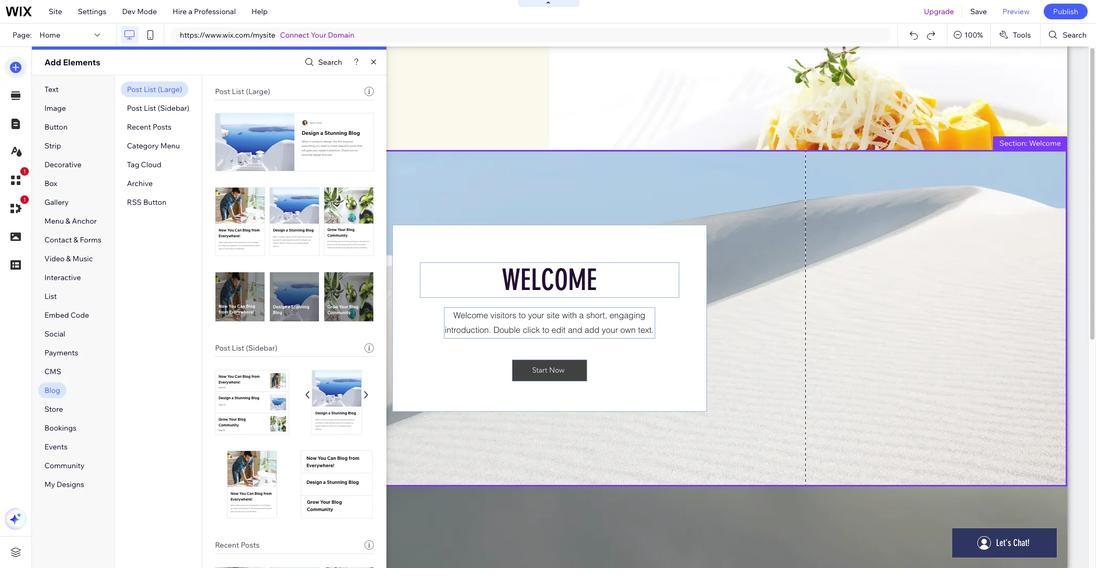 Task type: locate. For each thing, give the bounding box(es) containing it.
video
[[44, 254, 65, 264]]

1 horizontal spatial recent posts
[[215, 541, 260, 550]]

2 vertical spatial &
[[66, 254, 71, 264]]

2 1 from the top
[[23, 197, 26, 203]]

recent
[[127, 122, 151, 132], [215, 541, 239, 550]]

0 vertical spatial button
[[44, 122, 68, 132]]

0 vertical spatial 1
[[23, 168, 26, 175]]

0 horizontal spatial posts
[[153, 122, 172, 132]]

add elements
[[44, 57, 100, 67]]

forms
[[80, 235, 101, 245]]

100% button
[[948, 24, 991, 47]]

publish
[[1054, 7, 1079, 16]]

1 horizontal spatial button
[[143, 198, 166, 207]]

professional
[[194, 7, 236, 16]]

section:
[[1000, 138, 1028, 148]]

1 vertical spatial 1 button
[[5, 196, 29, 220]]

search button down publish button
[[1041, 24, 1097, 47]]

https://www.wix.com/mysite
[[180, 30, 275, 40]]

1 left gallery
[[23, 197, 26, 203]]

cloud
[[141, 160, 161, 170]]

0 vertical spatial 1 button
[[5, 167, 29, 191]]

music
[[73, 254, 93, 264]]

posts
[[153, 122, 172, 132], [241, 541, 260, 550]]

1 left decorative
[[23, 168, 26, 175]]

blog
[[44, 386, 60, 396]]

1 button left box
[[5, 167, 29, 191]]

1 vertical spatial &
[[74, 235, 78, 245]]

& for contact
[[74, 235, 78, 245]]

quick edit
[[59, 163, 94, 172]]

search down publish button
[[1063, 30, 1087, 40]]

post list (large)
[[127, 85, 182, 94], [215, 87, 270, 96]]

tools button
[[991, 24, 1041, 47]]

menu down gallery
[[44, 217, 64, 226]]

0 vertical spatial search button
[[1041, 24, 1097, 47]]

a
[[188, 7, 192, 16]]

archive
[[127, 179, 153, 188]]

1 vertical spatial posts
[[241, 541, 260, 550]]

post
[[127, 85, 142, 94], [215, 87, 230, 96], [127, 104, 142, 113], [215, 344, 230, 353]]

1 vertical spatial search button
[[302, 55, 342, 70]]

list
[[144, 85, 156, 94], [232, 87, 244, 96], [144, 104, 156, 113], [44, 292, 57, 301], [232, 344, 244, 353]]

0 vertical spatial recent posts
[[127, 122, 172, 132]]

1 vertical spatial recent posts
[[215, 541, 260, 550]]

1 button
[[5, 167, 29, 191], [5, 196, 29, 220]]

payments
[[44, 348, 78, 358]]

search down domain
[[318, 58, 342, 67]]

help
[[252, 7, 268, 16]]

search button
[[1041, 24, 1097, 47], [302, 55, 342, 70]]

1 vertical spatial recent
[[215, 541, 239, 550]]

& left forms
[[74, 235, 78, 245]]

save
[[971, 7, 987, 16]]

1 horizontal spatial (sidebar)
[[246, 344, 278, 353]]

(sidebar)
[[158, 104, 189, 113], [246, 344, 278, 353]]

button down "image"
[[44, 122, 68, 132]]

0 horizontal spatial (large)
[[158, 85, 182, 94]]

site
[[49, 7, 62, 16]]

0 vertical spatial (sidebar)
[[158, 104, 189, 113]]

dev mode
[[122, 7, 157, 16]]

0 vertical spatial posts
[[153, 122, 172, 132]]

1 1 from the top
[[23, 168, 26, 175]]

hire a professional
[[173, 7, 236, 16]]

0 horizontal spatial (sidebar)
[[158, 104, 189, 113]]

100%
[[965, 30, 984, 40]]

rss
[[127, 198, 142, 207]]

&
[[66, 217, 70, 226], [74, 235, 78, 245], [66, 254, 71, 264]]

button
[[44, 122, 68, 132], [143, 198, 166, 207]]

& left anchor
[[66, 217, 70, 226]]

menu
[[160, 141, 180, 151], [44, 217, 64, 226]]

1 horizontal spatial search button
[[1041, 24, 1097, 47]]

rss button
[[127, 198, 166, 207]]

1 for first 1 button
[[23, 168, 26, 175]]

tag cloud
[[127, 160, 161, 170]]

(large)
[[158, 85, 182, 94], [246, 87, 270, 96]]

search button down "your"
[[302, 55, 342, 70]]

1 vertical spatial 1
[[23, 197, 26, 203]]

video & music
[[44, 254, 93, 264]]

https://www.wix.com/mysite connect your domain
[[180, 30, 355, 40]]

1 horizontal spatial search
[[1063, 30, 1087, 40]]

hire
[[173, 7, 187, 16]]

bookings
[[44, 424, 77, 433]]

0 vertical spatial &
[[66, 217, 70, 226]]

0 horizontal spatial recent posts
[[127, 122, 172, 132]]

1 vertical spatial (sidebar)
[[246, 344, 278, 353]]

1
[[23, 168, 26, 175], [23, 197, 26, 203]]

category
[[127, 141, 159, 151]]

preview
[[1003, 7, 1030, 16]]

1 vertical spatial post list (sidebar)
[[215, 344, 278, 353]]

button right rss
[[143, 198, 166, 207]]

1 vertical spatial menu
[[44, 217, 64, 226]]

post list (sidebar)
[[127, 104, 189, 113], [215, 344, 278, 353]]

& right 'video'
[[66, 254, 71, 264]]

contact
[[44, 235, 72, 245]]

1 vertical spatial button
[[143, 198, 166, 207]]

1 horizontal spatial menu
[[160, 141, 180, 151]]

your
[[311, 30, 326, 40]]

recent posts
[[127, 122, 172, 132], [215, 541, 260, 550]]

1 horizontal spatial posts
[[241, 541, 260, 550]]

0 vertical spatial post list (sidebar)
[[127, 104, 189, 113]]

interactive
[[44, 273, 81, 283]]

connect
[[280, 30, 309, 40]]

0 vertical spatial recent
[[127, 122, 151, 132]]

image
[[44, 104, 66, 113]]

upgrade
[[924, 7, 954, 16]]

1 for 2nd 1 button from the top of the page
[[23, 197, 26, 203]]

social
[[44, 330, 65, 339]]

community
[[44, 461, 85, 471]]

1 horizontal spatial recent
[[215, 541, 239, 550]]

0 horizontal spatial search button
[[302, 55, 342, 70]]

code
[[71, 311, 89, 320]]

gallery
[[44, 198, 69, 207]]

0 horizontal spatial search
[[318, 58, 342, 67]]

menu up cloud
[[160, 141, 180, 151]]

1 button left gallery
[[5, 196, 29, 220]]

search
[[1063, 30, 1087, 40], [318, 58, 342, 67]]



Task type: vqa. For each thing, say whether or not it's contained in the screenshot.
the is
no



Task type: describe. For each thing, give the bounding box(es) containing it.
box
[[44, 179, 57, 188]]

anchor
[[72, 217, 97, 226]]

0 vertical spatial search
[[1063, 30, 1087, 40]]

0 horizontal spatial post list (large)
[[127, 85, 182, 94]]

tag
[[127, 160, 139, 170]]

cms
[[44, 367, 61, 377]]

0 horizontal spatial recent
[[127, 122, 151, 132]]

menu & anchor
[[44, 217, 97, 226]]

quick
[[59, 163, 79, 172]]

mode
[[137, 7, 157, 16]]

domain
[[328, 30, 355, 40]]

decorative
[[44, 160, 82, 170]]

events
[[44, 443, 68, 452]]

section: welcome
[[1000, 138, 1062, 148]]

embed
[[44, 311, 69, 320]]

publish button
[[1044, 4, 1088, 19]]

designs
[[57, 480, 84, 490]]

contact & forms
[[44, 235, 101, 245]]

embed code
[[44, 311, 89, 320]]

1 1 button from the top
[[5, 167, 29, 191]]

save button
[[963, 0, 995, 23]]

elements
[[63, 57, 100, 67]]

& for video
[[66, 254, 71, 264]]

preview button
[[995, 0, 1038, 23]]

home
[[40, 30, 60, 40]]

edit
[[81, 163, 94, 172]]

dev
[[122, 7, 136, 16]]

1 horizontal spatial (large)
[[246, 87, 270, 96]]

my
[[44, 480, 55, 490]]

1 horizontal spatial post list (large)
[[215, 87, 270, 96]]

my designs
[[44, 480, 84, 490]]

text
[[44, 85, 59, 94]]

0 horizontal spatial menu
[[44, 217, 64, 226]]

settings
[[78, 7, 106, 16]]

category menu
[[127, 141, 180, 151]]

tools
[[1013, 30, 1031, 40]]

store
[[44, 405, 63, 414]]

strip
[[44, 141, 61, 151]]

add
[[44, 57, 61, 67]]

0 vertical spatial menu
[[160, 141, 180, 151]]

2 1 button from the top
[[5, 196, 29, 220]]

0 horizontal spatial button
[[44, 122, 68, 132]]

0 horizontal spatial post list (sidebar)
[[127, 104, 189, 113]]

& for menu
[[66, 217, 70, 226]]

1 horizontal spatial post list (sidebar)
[[215, 344, 278, 353]]

welcome
[[1030, 138, 1062, 148]]

1 vertical spatial search
[[318, 58, 342, 67]]



